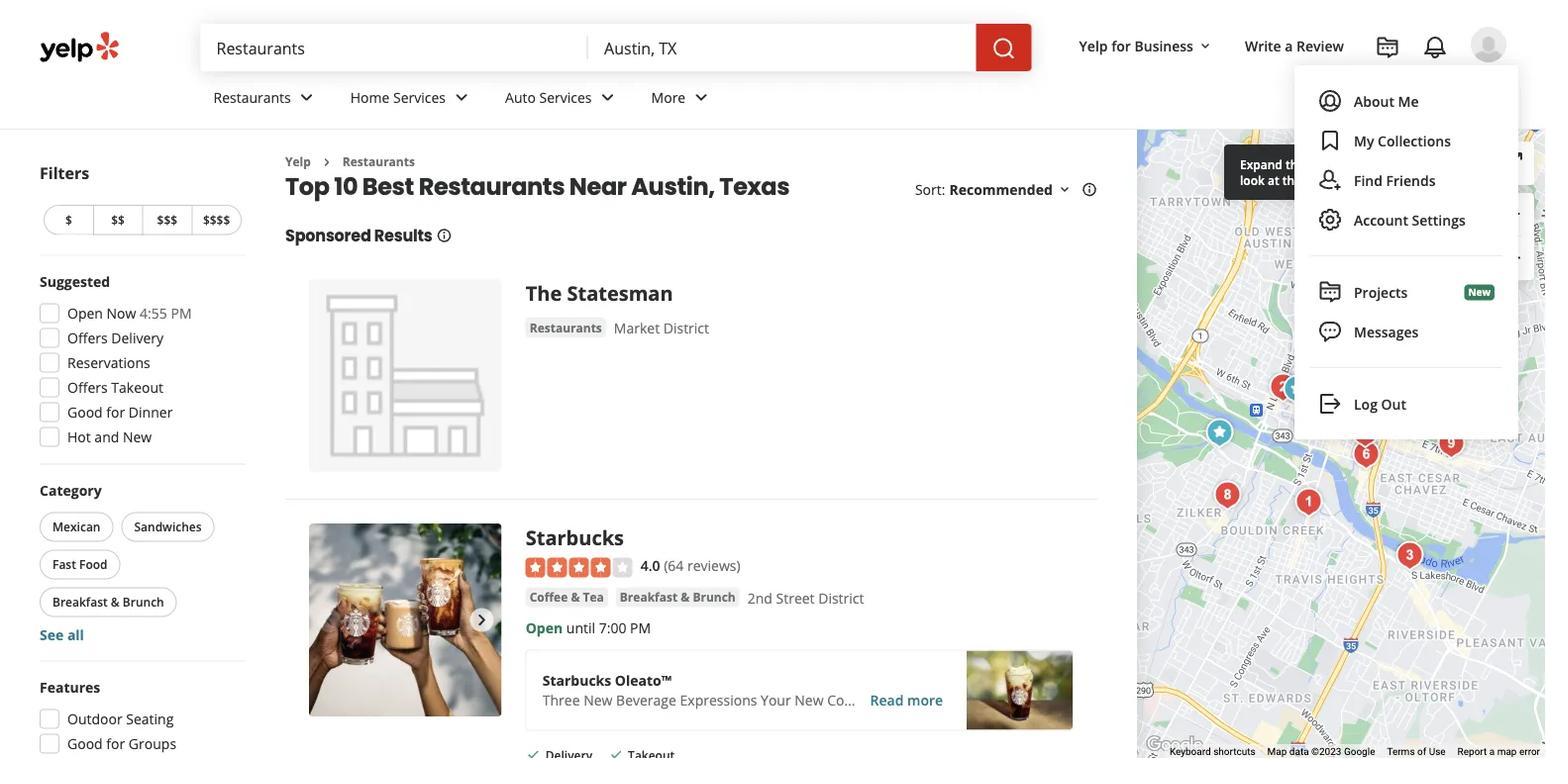 Task type: locate. For each thing, give the bounding box(es) containing it.
1 services from the left
[[393, 88, 446, 107]]

collections
[[1378, 131, 1451, 150]]

oleato™
[[615, 672, 672, 690]]

2 horizontal spatial a
[[1489, 746, 1495, 758]]

restaurants link up yelp link
[[198, 71, 335, 129]]

a inside expand the map to get a better look at the businesses near you.
[[1373, 156, 1380, 172]]

& down "fast food" button
[[111, 594, 120, 611]]

new right your
[[795, 691, 824, 710]]

& for coffee & tea "link"
[[571, 589, 580, 606]]

yelp left the business
[[1079, 36, 1108, 55]]

write
[[1245, 36, 1281, 55]]

outdoor
[[67, 710, 122, 729]]

2 good from the top
[[67, 735, 103, 754]]

report a map error
[[1458, 746, 1540, 758]]

& down 4.0 (64 reviews)
[[681, 589, 690, 606]]

1 horizontal spatial restaurants link
[[343, 154, 415, 170]]

yelp left the 16 chevron right v2 image on the left of page
[[285, 154, 311, 170]]

restaurants up 16 info v2 image
[[419, 170, 565, 203]]

2 24 chevron down v2 image from the left
[[450, 86, 473, 109]]

1 horizontal spatial coffee
[[827, 691, 869, 710]]

offers for offers takeout
[[67, 378, 108, 397]]

new down dinner
[[123, 428, 152, 447]]

read more
[[870, 691, 943, 710]]

24 chevron down v2 image for restaurants
[[295, 86, 319, 109]]

24 chevron down v2 image left home
[[295, 86, 319, 109]]

new
[[1468, 286, 1491, 299], [123, 428, 152, 447], [584, 691, 613, 710], [795, 691, 824, 710]]

and
[[94, 428, 119, 447]]

3 24 chevron down v2 image from the left
[[690, 86, 713, 109]]

for inside button
[[1112, 36, 1131, 55]]

recommended
[[949, 180, 1053, 199]]

sandwiches button
[[121, 513, 215, 542]]

a right write
[[1285, 36, 1293, 55]]

google image
[[1142, 733, 1207, 759]]

expand the map to get a better look at the businesses near you. tooltip
[[1224, 145, 1472, 200]]

log out
[[1354, 395, 1406, 414]]

2 offers from the top
[[67, 378, 108, 397]]

delivery
[[111, 329, 164, 348]]

1 vertical spatial good
[[67, 735, 103, 754]]

tea
[[583, 589, 604, 606]]

out
[[1381, 395, 1406, 414]]

home services link
[[335, 71, 489, 129]]

1 good from the top
[[67, 403, 103, 422]]

good up hot
[[67, 403, 103, 422]]

2 vertical spatial for
[[106, 735, 125, 754]]

yelp inside button
[[1079, 36, 1108, 55]]

a inside 'link'
[[1285, 36, 1293, 55]]

brunch down reviews)
[[693, 589, 736, 606]]

2 horizontal spatial &
[[681, 589, 690, 606]]

pm for sponsored results
[[630, 619, 651, 638]]

1 horizontal spatial map
[[1396, 154, 1425, 173]]

0 horizontal spatial breakfast
[[52, 594, 108, 611]]

suerte image
[[1432, 424, 1471, 464]]

1 horizontal spatial pm
[[630, 619, 651, 638]]

find friends link
[[1310, 160, 1503, 200]]

0 vertical spatial for
[[1112, 36, 1131, 55]]

map
[[1396, 154, 1425, 173], [1308, 156, 1333, 172], [1497, 746, 1517, 758]]

search
[[1330, 154, 1374, 173]]

0 horizontal spatial brunch
[[123, 594, 164, 611]]

open down suggested
[[67, 304, 103, 323]]

1 vertical spatial open
[[526, 619, 563, 638]]

tenten image
[[1291, 378, 1331, 417]]

1 none field from the left
[[216, 37, 573, 58]]

district right street
[[818, 589, 864, 608]]

2 horizontal spatial 24 chevron down v2 image
[[690, 86, 713, 109]]

use
[[1429, 746, 1446, 758]]

0 horizontal spatial &
[[111, 594, 120, 611]]

24 log out v2 image
[[1318, 392, 1342, 416]]

a right the report
[[1489, 746, 1495, 758]]

recommended button
[[949, 180, 1072, 199]]

yelp for yelp link
[[285, 154, 311, 170]]

1 horizontal spatial services
[[539, 88, 592, 107]]

2nd street district
[[748, 589, 864, 608]]

24 profile v2 image
[[1318, 89, 1342, 113]]

data
[[1289, 746, 1309, 758]]

for left the business
[[1112, 36, 1131, 55]]

24 chevron down v2 image
[[295, 86, 319, 109], [450, 86, 473, 109], [690, 86, 713, 109]]

pm inside group
[[171, 304, 192, 323]]

24 chevron down v2 image for more
[[690, 86, 713, 109]]

map inside expand the map to get a better look at the businesses near you.
[[1308, 156, 1333, 172]]

services inside 'link'
[[393, 88, 446, 107]]

2 breakfast & brunch button from the left
[[616, 588, 740, 608]]

restaurants down the
[[530, 319, 602, 336]]

2 vertical spatial restaurants link
[[526, 318, 606, 338]]

open until 7:00 pm
[[526, 619, 651, 638]]

24 chevron down v2 image left auto
[[450, 86, 473, 109]]

odd duck image
[[1208, 476, 1247, 516]]

0 horizontal spatial breakfast & brunch button
[[40, 588, 177, 618]]

good down outdoor
[[67, 735, 103, 754]]

breakfast & brunch down (64
[[620, 589, 736, 606]]

coffee & tea
[[530, 589, 604, 606]]

1 vertical spatial pm
[[630, 619, 651, 638]]

0 vertical spatial pm
[[171, 304, 192, 323]]

breakfast & brunch button down (64
[[616, 588, 740, 608]]

(64
[[664, 557, 684, 576]]

the statesman image
[[1277, 370, 1317, 410]]

a right the get
[[1373, 156, 1380, 172]]

0 horizontal spatial yelp
[[285, 154, 311, 170]]

1 horizontal spatial &
[[571, 589, 580, 606]]

reviews)
[[687, 557, 741, 576]]

restaurants right the 16 chevron right v2 image on the left of page
[[343, 154, 415, 170]]

0 vertical spatial offers
[[67, 329, 108, 348]]

terms of use link
[[1387, 746, 1446, 758]]

keyboard
[[1170, 746, 1211, 758]]

breakfast & brunch button down food
[[40, 588, 177, 618]]

account
[[1354, 210, 1408, 229]]

next image
[[470, 609, 494, 632]]

market
[[614, 319, 660, 338]]

yelp for business button
[[1071, 28, 1221, 63]]

friends
[[1386, 171, 1436, 190]]

0 horizontal spatial 24 chevron down v2 image
[[295, 86, 319, 109]]

restaurants inside "business categories" element
[[213, 88, 291, 107]]

0 vertical spatial district
[[663, 319, 709, 338]]

services
[[393, 88, 446, 107], [539, 88, 592, 107]]

restaurants link right the 16 chevron right v2 image on the left of page
[[343, 154, 415, 170]]

0 horizontal spatial pm
[[171, 304, 192, 323]]

2 horizontal spatial restaurants link
[[526, 318, 606, 338]]

better
[[1383, 156, 1418, 172]]

my collections
[[1354, 131, 1451, 150]]

coffee
[[530, 589, 568, 606], [827, 691, 869, 710]]

review
[[1297, 36, 1344, 55]]

1618 asian fusion image
[[1390, 536, 1430, 576]]

1 vertical spatial offers
[[67, 378, 108, 397]]

0 horizontal spatial a
[[1285, 36, 1293, 55]]

brunch inside group
[[123, 594, 164, 611]]

brunch down sandwiches button
[[123, 594, 164, 611]]

0 horizontal spatial district
[[663, 319, 709, 338]]

for down "offers takeout"
[[106, 403, 125, 422]]

0 vertical spatial good
[[67, 403, 103, 422]]

0 vertical spatial coffee
[[530, 589, 568, 606]]

breakfast & brunch down food
[[52, 594, 164, 611]]

get
[[1352, 156, 1370, 172]]

restaurants link
[[198, 71, 335, 129], [343, 154, 415, 170], [526, 318, 606, 338]]

1 vertical spatial starbucks
[[543, 672, 611, 690]]

1 horizontal spatial open
[[526, 619, 563, 638]]

1 horizontal spatial yelp
[[1079, 36, 1108, 55]]

0 horizontal spatial services
[[393, 88, 446, 107]]

coffee down "4 star rating" image
[[530, 589, 568, 606]]

restaurants up yelp link
[[213, 88, 291, 107]]

pm right 7:00
[[630, 619, 651, 638]]

a
[[1285, 36, 1293, 55], [1373, 156, 1380, 172], [1489, 746, 1495, 758]]

1 horizontal spatial a
[[1373, 156, 1380, 172]]

2 services from the left
[[539, 88, 592, 107]]

0 horizontal spatial breakfast & brunch
[[52, 594, 164, 611]]

1 vertical spatial coffee
[[827, 691, 869, 710]]

group
[[1491, 193, 1534, 280], [34, 272, 246, 453], [36, 481, 246, 645], [34, 678, 246, 759]]

2 none field from the left
[[604, 37, 960, 58]]

0 horizontal spatial coffee
[[530, 589, 568, 606]]

none field up the home services
[[216, 37, 573, 58]]

group containing features
[[34, 678, 246, 759]]

brunch for first breakfast & brunch button
[[123, 594, 164, 611]]

for down outdoor seating
[[106, 735, 125, 754]]

as
[[1378, 154, 1392, 173]]

24 add friend v2 image
[[1318, 168, 1342, 192]]

three new beverage expressions your new coffee ritual
[[543, 691, 910, 710]]

offers for offers delivery
[[67, 329, 108, 348]]

0 vertical spatial restaurants link
[[198, 71, 335, 129]]

district
[[663, 319, 709, 338], [818, 589, 864, 608]]

services right home
[[393, 88, 446, 107]]

16 info v2 image
[[436, 228, 452, 244]]

1 breakfast & brunch button from the left
[[40, 588, 177, 618]]

24 chevron down v2 image inside restaurants link
[[295, 86, 319, 109]]

restaurants button
[[526, 318, 606, 338]]

24 chevron down v2 image right the more
[[690, 86, 713, 109]]

services left 24 chevron down v2 icon
[[539, 88, 592, 107]]

new up messages link
[[1468, 286, 1491, 299]]

1 horizontal spatial 24 chevron down v2 image
[[450, 86, 473, 109]]

0 horizontal spatial open
[[67, 304, 103, 323]]

auto services link
[[489, 71, 635, 129]]

none field up "business categories" element
[[604, 37, 960, 58]]

starbucks up three
[[543, 672, 611, 690]]

1 vertical spatial district
[[818, 589, 864, 608]]

coffee left read
[[827, 691, 869, 710]]

home
[[350, 88, 390, 107]]

suggested
[[40, 272, 110, 291]]

starbucks up "4 star rating" image
[[526, 524, 624, 551]]

expand
[[1240, 156, 1283, 172]]

offers up the reservations
[[67, 329, 108, 348]]

good for good for groups
[[67, 735, 103, 754]]

restaurants link down the
[[526, 318, 606, 338]]

0 vertical spatial starbucks
[[526, 524, 624, 551]]

1 vertical spatial for
[[106, 403, 125, 422]]

1 vertical spatial yelp
[[285, 154, 311, 170]]

expand map image
[[1501, 150, 1524, 174]]

yelp
[[1079, 36, 1108, 55], [285, 154, 311, 170]]

close image
[[1448, 151, 1464, 168]]

1 24 chevron down v2 image from the left
[[295, 86, 319, 109]]

2 horizontal spatial map
[[1497, 746, 1517, 758]]

open for filters
[[67, 304, 103, 323]]

breakfast
[[620, 589, 678, 606], [52, 594, 108, 611]]

None search field
[[201, 24, 1036, 71]]

1 offers from the top
[[67, 329, 108, 348]]

street
[[776, 589, 815, 608]]

mexican
[[52, 519, 101, 535]]

1 horizontal spatial brunch
[[693, 589, 736, 606]]

$$$$
[[203, 212, 230, 228]]

breakfast down 4.0
[[620, 589, 678, 606]]

google
[[1344, 746, 1375, 758]]

report a map error link
[[1458, 746, 1540, 758]]

none field find
[[216, 37, 573, 58]]

1 vertical spatial a
[[1373, 156, 1380, 172]]

0 horizontal spatial map
[[1308, 156, 1333, 172]]

breakfast up all
[[52, 594, 108, 611]]

anthem image
[[1346, 435, 1386, 475]]

7:00
[[599, 619, 626, 638]]

near
[[1370, 172, 1397, 188]]

for
[[1112, 36, 1131, 55], [106, 403, 125, 422], [106, 735, 125, 754]]

breakfast & brunch button
[[40, 588, 177, 618], [616, 588, 740, 608]]

projects
[[1354, 283, 1408, 302]]

auto
[[505, 88, 536, 107]]

& inside group
[[111, 594, 120, 611]]

1 horizontal spatial breakfast
[[620, 589, 678, 606]]

pm right '4:55'
[[171, 304, 192, 323]]

0 vertical spatial open
[[67, 304, 103, 323]]

24 chevron down v2 image inside home services 'link'
[[450, 86, 473, 109]]

& left the 'tea'
[[571, 589, 580, 606]]

seating
[[126, 710, 174, 729]]

open for sponsored results
[[526, 619, 563, 638]]

offers down the reservations
[[67, 378, 108, 397]]

sandwiches
[[134, 519, 202, 535]]

1 horizontal spatial district
[[818, 589, 864, 608]]

None field
[[216, 37, 573, 58], [604, 37, 960, 58]]

restaurants inside button
[[530, 319, 602, 336]]

open left the until
[[526, 619, 563, 638]]

services for home services
[[393, 88, 446, 107]]

filters
[[40, 162, 89, 184]]

0 vertical spatial yelp
[[1079, 36, 1108, 55]]

24 chevron down v2 image inside more link
[[690, 86, 713, 109]]

more
[[651, 88, 686, 107]]

16 chevron down v2 image
[[1197, 38, 1213, 54]]

& inside "link"
[[571, 589, 580, 606]]

0 vertical spatial a
[[1285, 36, 1293, 55]]

1 horizontal spatial none field
[[604, 37, 960, 58]]

1 horizontal spatial breakfast & brunch button
[[616, 588, 740, 608]]

aba - austin image
[[1289, 483, 1329, 522]]

breakfast & brunch inside group
[[52, 594, 164, 611]]

businesses
[[1305, 172, 1367, 188]]

services for auto services
[[539, 88, 592, 107]]

district right "market"
[[663, 319, 709, 338]]

0 horizontal spatial none field
[[216, 37, 573, 58]]

more link
[[635, 71, 729, 129]]

hot and new
[[67, 428, 152, 447]]

to
[[1337, 156, 1348, 172]]

pm for filters
[[171, 304, 192, 323]]

three
[[543, 691, 580, 710]]

2 vertical spatial a
[[1489, 746, 1495, 758]]



Task type: describe. For each thing, give the bounding box(es) containing it.
at
[[1268, 172, 1279, 188]]

chuy's image
[[1200, 414, 1240, 453]]

top 10 best restaurants near austin, texas
[[285, 170, 790, 203]]

starbucks link
[[526, 524, 624, 551]]

results
[[374, 225, 432, 247]]

for for dinner
[[106, 403, 125, 422]]

4.0
[[641, 557, 660, 576]]

groups
[[129, 735, 176, 754]]

shortcuts
[[1214, 746, 1256, 758]]

map data ©2023 google
[[1267, 746, 1375, 758]]

16 info v2 image
[[1081, 182, 1097, 198]]

good for groups
[[67, 735, 176, 754]]

takeout
[[111, 378, 163, 397]]

4 star rating image
[[526, 558, 633, 578]]

starbucks for starbucks oleato™
[[543, 672, 611, 690]]

16 chevron right v2 image
[[319, 154, 335, 170]]

keyboard shortcuts button
[[1170, 745, 1256, 759]]

open now 4:55 pm
[[67, 304, 192, 323]]

sponsored
[[285, 225, 371, 247]]

for for business
[[1112, 36, 1131, 55]]

find friends
[[1354, 171, 1436, 190]]

reservations
[[67, 354, 150, 372]]

messages link
[[1306, 312, 1507, 352]]

16 checkmark v2 image
[[608, 747, 624, 759]]

map for to
[[1308, 156, 1333, 172]]

24 settings v2 image
[[1318, 208, 1342, 232]]

$$$
[[157, 212, 177, 228]]

messages
[[1354, 322, 1419, 341]]

good for dinner
[[67, 403, 173, 422]]

new inside group
[[123, 428, 152, 447]]

for for groups
[[106, 735, 125, 754]]

fast food
[[52, 557, 108, 573]]

©2023
[[1312, 746, 1342, 758]]

starbucks image
[[1297, 400, 1337, 439]]

offers delivery
[[67, 329, 164, 348]]

24 message v2 image
[[1318, 320, 1342, 344]]

salty sow image
[[1443, 281, 1482, 320]]

see
[[40, 626, 64, 645]]

beverage
[[616, 691, 676, 710]]

keyboard shortcuts
[[1170, 746, 1256, 758]]

yelp link
[[285, 154, 311, 170]]

slideshow element
[[309, 524, 502, 717]]

zoom out image
[[1501, 246, 1524, 270]]

statesman
[[567, 280, 673, 307]]

$$$ button
[[142, 205, 191, 235]]

hot
[[67, 428, 91, 447]]

coffee & tea button
[[526, 588, 608, 608]]

10
[[334, 170, 358, 203]]

24 project v2 image
[[1318, 280, 1342, 304]]

coffee inside coffee & tea button
[[530, 589, 568, 606]]

group containing suggested
[[34, 272, 246, 453]]

map region
[[1134, 0, 1546, 759]]

about
[[1354, 92, 1395, 110]]

about me link
[[1306, 81, 1507, 121]]

4.0 (64 reviews)
[[641, 557, 741, 576]]

now
[[107, 304, 136, 323]]

user actions element
[[1063, 25, 1534, 147]]

until
[[566, 619, 595, 638]]

map for moves
[[1396, 154, 1425, 173]]

my
[[1354, 131, 1374, 150]]

all
[[67, 626, 84, 645]]

search as map moves
[[1330, 154, 1471, 173]]

expand the map to get a better look at the businesses near you.
[[1240, 156, 1424, 188]]

$$$$ button
[[191, 205, 242, 235]]

the statesman
[[526, 280, 673, 307]]

more
[[907, 691, 943, 710]]

moonshine patio bar & grill image
[[1345, 414, 1385, 453]]

1 horizontal spatial breakfast & brunch
[[620, 589, 736, 606]]

16 checkmark v2 image
[[526, 747, 542, 759]]

you.
[[1400, 172, 1424, 188]]

coffee & tea link
[[526, 588, 608, 608]]

texas
[[719, 170, 790, 203]]

yelp for yelp for business
[[1079, 36, 1108, 55]]

about me
[[1354, 92, 1419, 110]]

business categories element
[[198, 71, 1507, 129]]

zoom in image
[[1501, 202, 1524, 226]]

log out button
[[1310, 384, 1503, 424]]

home services
[[350, 88, 446, 107]]

moves
[[1428, 154, 1471, 173]]

features
[[40, 678, 100, 697]]

4:55
[[140, 304, 167, 323]]

16 chevron down v2 image
[[1057, 182, 1072, 198]]

24 chevron down v2 image
[[596, 86, 620, 109]]

look
[[1240, 172, 1265, 188]]

group containing category
[[36, 481, 246, 645]]

24 collections v2 image
[[1318, 129, 1342, 153]]

offers takeout
[[67, 378, 163, 397]]

a for write
[[1285, 36, 1293, 55]]

new down 'starbucks oleato™' at the bottom of the page
[[584, 691, 613, 710]]

$$ button
[[93, 205, 142, 235]]

breakfast inside breakfast & brunch link
[[620, 589, 678, 606]]

0 horizontal spatial restaurants link
[[198, 71, 335, 129]]

starbucks for starbucks
[[526, 524, 624, 551]]

good for good for dinner
[[67, 403, 103, 422]]

red ash image
[[1308, 400, 1347, 439]]

map
[[1267, 746, 1287, 758]]

terms
[[1387, 746, 1415, 758]]

the
[[526, 280, 562, 307]]

me
[[1398, 92, 1419, 110]]

map for error
[[1497, 746, 1517, 758]]

expressions
[[680, 691, 757, 710]]

breakfast & brunch link
[[616, 588, 740, 608]]

1 vertical spatial restaurants link
[[343, 154, 415, 170]]

previous image
[[317, 609, 341, 632]]

the statesman link
[[526, 280, 673, 307]]

none field near
[[604, 37, 960, 58]]

of
[[1417, 746, 1427, 758]]

outdoor seating
[[67, 710, 174, 729]]

my collections link
[[1310, 121, 1503, 160]]

notifications image
[[1423, 36, 1447, 59]]

your
[[761, 691, 791, 710]]

terms of use
[[1387, 746, 1446, 758]]

error
[[1519, 746, 1540, 758]]

a for report
[[1489, 746, 1495, 758]]

yelp for business
[[1079, 36, 1193, 55]]

see all button
[[40, 626, 84, 645]]

dinner
[[129, 403, 173, 422]]

austin,
[[631, 170, 715, 203]]

projects image
[[1376, 36, 1400, 59]]

$$
[[111, 212, 125, 228]]

breakfast inside group
[[52, 594, 108, 611]]

settings
[[1412, 210, 1466, 229]]

& for breakfast & brunch link
[[681, 589, 690, 606]]

brunch for second breakfast & brunch button from the left
[[693, 589, 736, 606]]

Near text field
[[604, 37, 960, 58]]

qi austin image
[[1263, 368, 1303, 408]]

24 chevron down v2 image for home services
[[450, 86, 473, 109]]

ruby a. image
[[1471, 27, 1507, 62]]

Find text field
[[216, 37, 573, 58]]

fast
[[52, 557, 76, 573]]

search image
[[992, 37, 1016, 61]]

top
[[285, 170, 329, 203]]



Task type: vqa. For each thing, say whether or not it's contained in the screenshot.
you.
yes



